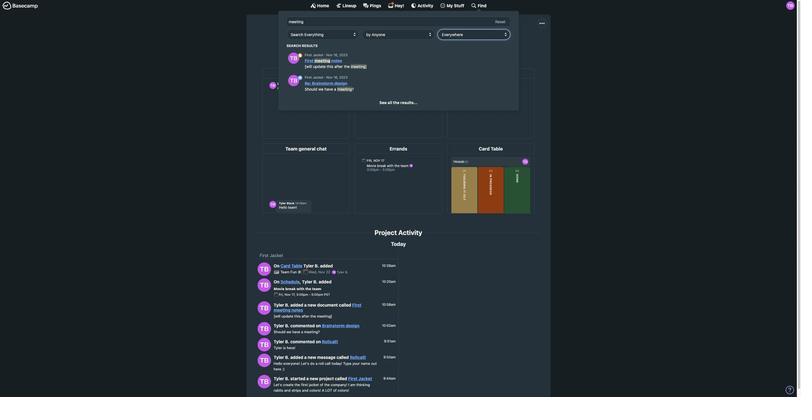 Task type: locate. For each thing, give the bounding box(es) containing it.
3:00pm
[[296, 293, 308, 296]]

tyler down fri, on the bottom left of page
[[274, 302, 284, 307]]

first
[[328, 38, 336, 43], [301, 383, 308, 387]]

b. right 22
[[345, 270, 348, 274]]

tyler b. added a new message called rollcall!
[[274, 355, 366, 360]]

rabits down search for… search box
[[412, 38, 423, 43]]

on up the movie
[[274, 279, 280, 284]]

1 horizontal spatial create
[[307, 38, 319, 43]]

a down re: brainstorm design link
[[334, 87, 336, 91]]

after down the tyler b. added a new document called
[[302, 314, 310, 318]]

b. for tyler b. commented on rollcall!
[[285, 339, 289, 344]]

[will up re:
[[305, 64, 312, 69]]

jacket down results at the top left of the page
[[313, 53, 324, 57]]

1 on from the top
[[274, 263, 280, 268]]

update up re: brainstorm design link
[[313, 64, 326, 69]]

started
[[291, 376, 305, 381]]

0 vertical spatial on
[[316, 323, 321, 328]]

have inside first jacket · nov 16, 2023 re: brainstorm design should we have a meeting ?
[[325, 87, 333, 91]]

1 vertical spatial design
[[346, 323, 360, 328]]

0 vertical spatial new
[[308, 302, 316, 307]]

rabits
[[412, 38, 423, 43], [274, 388, 283, 393]]

let's left do
[[301, 361, 309, 366]]

1 horizontal spatial after
[[335, 64, 343, 69]]

new for message
[[308, 355, 316, 360]]

we down re: brainstorm design link
[[319, 87, 324, 91]]

first jacket link up card
[[260, 253, 283, 258]]

first jacket · nov 16, 2023 first meeting notes [will update this after the meeting ]
[[305, 53, 367, 69]]

1 vertical spatial have
[[292, 330, 300, 334]]

on card table tyler b. added
[[274, 263, 333, 268]]

added up everyone! at bottom left
[[291, 355, 303, 360]]

let's down here
[[274, 383, 282, 387]]

10:02am element
[[382, 323, 396, 328]]

16, inside first jacket · nov 16, 2023 re: brainstorm design should we have a meeting ?
[[334, 75, 338, 80]]

tyler left the is
[[274, 346, 282, 350]]

b. up everyone! at bottom left
[[285, 355, 289, 360]]

rollcall! up message
[[322, 339, 338, 344]]

tyler up the should we have a meeting?
[[274, 323, 284, 328]]

1 vertical spatial thinking
[[357, 383, 370, 387]]

1 vertical spatial commented
[[291, 339, 315, 344]]

1 horizontal spatial have
[[325, 87, 333, 91]]

let's for hello
[[301, 361, 309, 366]]

1 vertical spatial jacket
[[309, 383, 319, 387]]

b. for tyler b. added a new document called
[[285, 302, 289, 307]]

team
[[312, 286, 321, 291]]

10:28am element
[[382, 264, 396, 268]]

0 vertical spatial first
[[328, 38, 336, 43]]

called for project
[[335, 376, 347, 381]]

2 16, from the top
[[334, 75, 338, 80]]

create inside first jacket let's create the first jacket of the company! i am thinking rabits and strips and colors! a lot of colors!
[[307, 38, 319, 43]]

called for message
[[337, 355, 349, 360]]

1 vertical spatial a
[[322, 388, 324, 393]]

0 vertical spatial create
[[307, 38, 319, 43]]

0 horizontal spatial rollcall! link
[[322, 339, 338, 344]]

b. up 'wed, nov 22'
[[315, 263, 319, 268]]

1 vertical spatial lot
[[325, 388, 332, 393]]

first
[[374, 26, 393, 36], [305, 53, 312, 57], [305, 58, 314, 63], [305, 75, 312, 80], [260, 253, 269, 258], [352, 302, 362, 307], [348, 376, 358, 381]]

nov 16, 2023 element for notes
[[326, 53, 348, 57]]

0 vertical spatial lot
[[473, 38, 482, 43]]

thinking down 'name'
[[357, 383, 370, 387]]

0 vertical spatial thinking
[[394, 38, 410, 43]]

i down type
[[349, 383, 349, 387]]

10:20am
[[382, 280, 396, 284]]

0 vertical spatial activity
[[418, 3, 434, 8]]

after
[[335, 64, 343, 69], [302, 314, 310, 318]]

1 horizontal spatial notes
[[331, 58, 342, 63]]

nov 16, 2023 element for design
[[326, 75, 348, 80]]

we up here!
[[287, 330, 291, 334]]

first for first jacket · nov 16, 2023 re: brainstorm design should we have a meeting ?
[[305, 75, 312, 80]]

let's up 'search results'
[[296, 38, 305, 43]]

a inside let's create the first jacket of the company! i am thinking rabits and strips and colors! a lot of colors!
[[322, 388, 324, 393]]

1 vertical spatial 16,
[[334, 75, 338, 80]]

tyler for tyler b. started a new project called first jacket
[[274, 376, 284, 381]]

0 vertical spatial design
[[335, 81, 348, 86]]

0 vertical spatial [will
[[305, 64, 312, 69]]

pings button
[[363, 3, 381, 8]]

16, inside first jacket · nov 16, 2023 first meeting notes [will update this after the meeting ]
[[334, 53, 338, 57]]

0 horizontal spatial first jacket link
[[260, 253, 283, 258]]

1 horizontal spatial we
[[319, 87, 324, 91]]

0 vertical spatial company!
[[364, 38, 384, 43]]

should down re:
[[305, 87, 317, 91]]

added down 22
[[319, 279, 332, 284]]

2 vertical spatial called
[[335, 376, 347, 381]]

0 vertical spatial strips
[[433, 38, 444, 43]]

card
[[281, 263, 290, 268]]

1 horizontal spatial [will
[[305, 64, 312, 69]]

create
[[307, 38, 319, 43], [283, 383, 294, 387]]

0 horizontal spatial notes
[[292, 307, 303, 312]]

hello
[[274, 361, 282, 366]]

for search image
[[298, 76, 302, 80]]

?
[[352, 87, 354, 91]]

1 · from the top
[[325, 53, 326, 57]]

1 vertical spatial after
[[302, 314, 310, 318]]

0 horizontal spatial company!
[[331, 383, 348, 387]]

0 vertical spatial update
[[313, 64, 326, 69]]

· inside first jacket · nov 16, 2023 first meeting notes [will update this after the meeting ]
[[325, 53, 326, 57]]

0 vertical spatial should
[[305, 87, 317, 91]]

first inside first jacket · nov 16, 2023 re: brainstorm design should we have a meeting ?
[[305, 75, 312, 80]]

we inside first jacket · nov 16, 2023 re: brainstorm design should we have a meeting ?
[[319, 87, 324, 91]]

b.
[[315, 263, 319, 268], [345, 270, 348, 274], [314, 279, 318, 284], [285, 302, 289, 307], [285, 323, 289, 328], [285, 339, 289, 344], [285, 355, 289, 360], [285, 376, 289, 381]]

after up first jacket · nov 16, 2023 re: brainstorm design should we have a meeting ?
[[335, 64, 343, 69]]

movie
[[274, 286, 285, 291]]

see
[[380, 100, 387, 105]]

1 horizontal spatial rabits
[[412, 38, 423, 43]]

first for first jacket · nov 16, 2023 first meeting notes [will update this after the meeting ]
[[305, 53, 312, 57]]

should up the is
[[274, 330, 286, 334]]

notes up first jacket · nov 16, 2023 re: brainstorm design should we have a meeting ?
[[331, 58, 342, 63]]

0 vertical spatial commented
[[291, 323, 315, 328]]

0 vertical spatial nov 16, 2023 element
[[326, 53, 348, 57]]

activity link
[[411, 3, 434, 8]]

1 nov 16, 2023 element from the top
[[326, 53, 348, 57]]

a
[[334, 87, 336, 91], [304, 302, 307, 307], [301, 330, 303, 334], [304, 355, 307, 360], [316, 361, 318, 366], [306, 376, 309, 381]]

1 vertical spatial first
[[301, 383, 308, 387]]

· inside first jacket · nov 16, 2023 re: brainstorm design should we have a meeting ?
[[325, 75, 326, 80]]

meeting]
[[317, 314, 332, 318]]

let's inside hello everyone! let's do a roll call today! type your name out here :)
[[301, 361, 309, 366]]

1 vertical spatial am
[[350, 383, 356, 387]]

16,
[[334, 53, 338, 57], [334, 75, 338, 80]]

1 vertical spatial rabits
[[274, 388, 283, 393]]

the inside movie break with the team fri, nov 17, 3:00pm -     5:00pm pst
[[305, 286, 311, 291]]

thinking
[[394, 38, 410, 43], [357, 383, 370, 387]]

0 vertical spatial 2023
[[339, 53, 348, 57]]

1 horizontal spatial update
[[313, 64, 326, 69]]

update up the should we have a meeting?
[[282, 314, 294, 318]]

tyler black image
[[787, 1, 795, 10], [258, 301, 271, 315], [258, 322, 271, 336], [258, 338, 271, 351], [258, 354, 271, 367]]

should inside first jacket · nov 16, 2023 re: brainstorm design should we have a meeting ?
[[305, 87, 317, 91]]

find
[[478, 3, 487, 8]]

of
[[351, 38, 355, 43], [483, 38, 487, 43], [320, 383, 323, 387], [333, 388, 337, 393]]

b. up the team
[[314, 279, 318, 284]]

added down 17,
[[291, 302, 303, 307]]

tyler b. commented on rollcall!
[[274, 339, 338, 344]]

1 horizontal spatial lot
[[473, 38, 482, 43]]

notes
[[331, 58, 342, 63], [292, 307, 303, 312]]

activity left my
[[418, 3, 434, 8]]

have down re: brainstorm design link
[[325, 87, 333, 91]]

meeting down re: brainstorm design link
[[337, 87, 352, 91]]

1 on from the top
[[316, 323, 321, 328]]

a for tyler b. added a new document called
[[304, 302, 307, 307]]

rollcall! link up your
[[350, 355, 366, 360]]

a right the started
[[306, 376, 309, 381]]

main element
[[0, 0, 797, 110]]

1 horizontal spatial should
[[305, 87, 317, 91]]

0 vertical spatial have
[[325, 87, 333, 91]]

1 horizontal spatial jacket
[[337, 38, 349, 43]]

colors!
[[454, 38, 468, 43], [488, 38, 502, 43], [310, 388, 321, 393], [338, 388, 349, 393]]

1 horizontal spatial a
[[469, 38, 472, 43]]

called
[[339, 302, 351, 307], [337, 355, 349, 360], [335, 376, 347, 381]]

re: brainstorm design link
[[305, 81, 348, 86]]

0 horizontal spatial after
[[302, 314, 310, 318]]

type
[[343, 361, 352, 366]]

we
[[319, 87, 324, 91], [287, 330, 291, 334]]

the
[[321, 38, 327, 43], [356, 38, 362, 43], [344, 64, 350, 69], [393, 100, 400, 105], [305, 286, 311, 291], [311, 314, 316, 318], [295, 383, 300, 387], [324, 383, 330, 387]]

1 vertical spatial on
[[316, 339, 321, 344]]

a for should we have a meeting?
[[301, 330, 303, 334]]

all
[[388, 100, 392, 105]]

jacket inside first jacket · nov 16, 2023 first meeting notes [will update this after the meeting ]
[[313, 53, 324, 57]]

commented down the should we have a meeting?
[[291, 339, 315, 344]]

tyler up the is
[[274, 339, 284, 344]]

new down -
[[308, 302, 316, 307]]

activity up today
[[399, 229, 423, 237]]

0 vertical spatial we
[[319, 87, 324, 91]]

home
[[317, 3, 329, 8]]

0 vertical spatial after
[[335, 64, 343, 69]]

0 vertical spatial am
[[387, 38, 393, 43]]

thinking down search for… search box
[[394, 38, 410, 43]]

2 nov 16, 2023 element from the top
[[326, 75, 348, 80]]

0 horizontal spatial am
[[350, 383, 356, 387]]

meeting
[[315, 58, 330, 63], [351, 64, 366, 69], [337, 87, 352, 91], [274, 307, 291, 312]]

Search for… search field
[[287, 17, 511, 27]]

9:44am
[[384, 376, 396, 380]]

10:08am
[[382, 303, 396, 307]]

1 vertical spatial new
[[308, 355, 316, 360]]

tyler for tyler b. added a new message called rollcall!
[[274, 355, 284, 360]]

0 vertical spatial rabits
[[412, 38, 423, 43]]

0 horizontal spatial rollcall!
[[322, 339, 338, 344]]

rollcall! up your
[[350, 355, 366, 360]]

a
[[469, 38, 472, 43], [322, 388, 324, 393]]

0 vertical spatial first jacket link
[[260, 253, 283, 258]]

0 vertical spatial rollcall! link
[[322, 339, 338, 344]]

new up do
[[308, 355, 316, 360]]

tyler for tyler b. commented on brainstorm design
[[274, 323, 284, 328]]

1 commented from the top
[[291, 323, 315, 328]]

activity
[[418, 3, 434, 8], [399, 229, 423, 237]]

tyler up hello
[[274, 355, 284, 360]]

0 vertical spatial 16,
[[334, 53, 338, 57]]

new up let's create the first jacket of the company! i am thinking rabits and strips and colors! a lot of colors!
[[310, 376, 318, 381]]

brainstorm
[[312, 81, 334, 86], [322, 323, 345, 328]]

called right document
[[339, 302, 351, 307]]

nov 16, 2023 element
[[326, 53, 348, 57], [326, 75, 348, 80]]

1 2023 from the top
[[339, 53, 348, 57]]

1 horizontal spatial i
[[385, 38, 386, 43]]

jacket up re: brainstorm design link
[[313, 75, 324, 80]]

1 vertical spatial should
[[274, 330, 286, 334]]

0 vertical spatial this
[[327, 64, 333, 69]]

· up re: brainstorm design link
[[325, 75, 326, 80]]

1 vertical spatial on
[[274, 279, 280, 284]]

first up first jacket · nov 16, 2023 first meeting notes [will update this after the meeting ]
[[328, 38, 336, 43]]

jacket up first jacket · nov 16, 2023 first meeting notes [will update this after the meeting ]
[[337, 38, 349, 43]]

a right do
[[316, 361, 318, 366]]

with
[[297, 286, 305, 291]]

10:20am element
[[382, 280, 396, 284]]

company! inside first jacket let's create the first jacket of the company! i am thinking rabits and strips and colors! a lot of colors!
[[364, 38, 384, 43]]

re:
[[305, 81, 311, 86]]

2 on from the top
[[274, 279, 280, 284]]

b. up the should we have a meeting?
[[285, 323, 289, 328]]

0 vertical spatial i
[[385, 38, 386, 43]]

this up first jacket · nov 16, 2023 re: brainstorm design should we have a meeting ?
[[327, 64, 333, 69]]

i down search for… search box
[[385, 38, 386, 43]]

b. down break
[[285, 302, 289, 307]]

create down the started
[[283, 383, 294, 387]]

a left the meeting?
[[301, 330, 303, 334]]

i inside first jacket let's create the first jacket of the company! i am thinking rabits and strips and colors! a lot of colors!
[[385, 38, 386, 43]]

thinking inside first jacket let's create the first jacket of the company! i am thinking rabits and strips and colors! a lot of colors!
[[394, 38, 410, 43]]

1 horizontal spatial first
[[328, 38, 336, 43]]

rollcall!
[[322, 339, 338, 344], [350, 355, 366, 360]]

am down search for… search box
[[387, 38, 393, 43]]

1 vertical spatial [will
[[274, 314, 281, 318]]

nov inside movie break with the team fri, nov 17, 3:00pm -     5:00pm pst
[[285, 293, 291, 296]]

0 vertical spatial let's
[[296, 38, 305, 43]]

movie break with the team link
[[274, 286, 321, 291]]

rollcall! link up message
[[322, 339, 338, 344]]

0 vertical spatial on
[[274, 263, 280, 268]]

0 vertical spatial ·
[[325, 53, 326, 57]]

first inside first jacket let's create the first jacket of the company! i am thinking rabits and strips and colors! a lot of colors!
[[374, 26, 393, 36]]

have up tyler b. commented on rollcall!
[[292, 330, 300, 334]]

meeting down fri, on the bottom left of page
[[274, 307, 291, 312]]

brainstorm design link
[[322, 323, 360, 328]]

b. for tyler b.
[[345, 270, 348, 274]]

on for on card table tyler b. added
[[274, 263, 280, 268]]

[will
[[305, 64, 312, 69], [274, 314, 281, 318]]

lot inside let's create the first jacket of the company! i am thinking rabits and strips and colors! a lot of colors!
[[325, 388, 332, 393]]

a down tyler b. commented on rollcall!
[[304, 355, 307, 360]]

1 16, from the top
[[334, 53, 338, 57]]

jacket inside first jacket · nov 16, 2023 re: brainstorm design should we have a meeting ?
[[313, 75, 324, 80]]

this up the should we have a meeting?
[[295, 314, 301, 318]]

activity inside the main "element"
[[418, 3, 434, 8]]

commented for brainstorm design
[[291, 323, 315, 328]]

tyler for tyler b. added a new document called
[[274, 302, 284, 307]]

2023 for design
[[339, 75, 348, 80]]

am down your
[[350, 383, 356, 387]]

0 horizontal spatial jacket
[[309, 383, 319, 387]]

brainstorm right re:
[[312, 81, 334, 86]]

first down the started
[[301, 383, 308, 387]]

this
[[327, 64, 333, 69], [295, 314, 301, 318]]

1 horizontal spatial company!
[[364, 38, 384, 43]]

on up the meeting?
[[316, 323, 321, 328]]

table
[[292, 263, 303, 268]]

2023 inside first jacket · nov 16, 2023 first meeting notes [will update this after the meeting ]
[[339, 53, 348, 57]]

2023 for notes
[[339, 53, 348, 57]]

1 vertical spatial called
[[337, 355, 349, 360]]

16, for design
[[334, 75, 338, 80]]

tyler for tyler is here!
[[274, 346, 282, 350]]

2 2023 from the top
[[339, 75, 348, 80]]

first inside "first meeting notes"
[[352, 302, 362, 307]]

2 vertical spatial let's
[[274, 383, 282, 387]]

[will down fri, on the bottom left of page
[[274, 314, 281, 318]]

1 horizontal spatial strips
[[433, 38, 444, 43]]

search results
[[287, 44, 318, 48]]

2 commented from the top
[[291, 339, 315, 344]]

0 horizontal spatial update
[[282, 314, 294, 318]]

None reset field
[[493, 18, 509, 25]]

1 vertical spatial rollcall! link
[[350, 355, 366, 360]]

2 · from the top
[[325, 75, 326, 80]]

the inside first jacket · nov 16, 2023 first meeting notes [will update this after the meeting ]
[[344, 64, 350, 69]]

let's inside first jacket let's create the first jacket of the company! i am thinking rabits and strips and colors! a lot of colors!
[[296, 38, 305, 43]]

first for first jacket let's create the first jacket of the company! i am thinking rabits and strips and colors! a lot of colors!
[[374, 26, 393, 36]]

0 vertical spatial a
[[469, 38, 472, 43]]

b. up the tyler is here!
[[285, 339, 289, 344]]

jacket down tyler b. started a new project called first jacket
[[309, 383, 319, 387]]

1 vertical spatial we
[[287, 330, 291, 334]]

brainstorm down meeting]
[[322, 323, 345, 328]]

have
[[325, 87, 333, 91], [292, 330, 300, 334]]

new
[[308, 302, 316, 307], [308, 355, 316, 360], [310, 376, 318, 381]]

jacket inside first jacket let's create the first jacket of the company! i am thinking rabits and strips and colors! a lot of colors!
[[395, 26, 423, 36]]

jacket
[[395, 26, 423, 36], [313, 53, 324, 57], [313, 75, 324, 80], [270, 253, 283, 258], [359, 376, 372, 381]]

here
[[274, 367, 281, 371]]

fun
[[291, 270, 297, 274]]

1 vertical spatial ·
[[325, 75, 326, 80]]

1 vertical spatial 2023
[[339, 75, 348, 80]]

called up type
[[337, 355, 349, 360]]

0 vertical spatial notes
[[331, 58, 342, 63]]

0 horizontal spatial strips
[[292, 388, 301, 393]]

design
[[335, 81, 348, 86], [346, 323, 360, 328]]

first for first jacket
[[260, 253, 269, 258]]

stuff
[[454, 3, 465, 8]]

9:50am element
[[384, 355, 396, 359]]

on
[[316, 323, 321, 328], [316, 339, 321, 344]]

first jacket
[[260, 253, 283, 258]]

a down 3:00pm
[[304, 302, 307, 307]]

on down the meeting?
[[316, 339, 321, 344]]

added
[[320, 263, 333, 268], [319, 279, 332, 284], [291, 302, 303, 307], [291, 355, 303, 360]]

first jacket link down your
[[348, 376, 372, 381]]

0 vertical spatial rollcall!
[[322, 339, 338, 344]]

my
[[447, 3, 453, 8]]

let's
[[296, 38, 305, 43], [301, 361, 309, 366], [274, 383, 282, 387]]

company! up ]
[[364, 38, 384, 43]]

let's for first
[[296, 38, 305, 43]]

rollcall! link
[[322, 339, 338, 344], [350, 355, 366, 360]]

jacket up card
[[270, 253, 283, 258]]

commented
[[291, 323, 315, 328], [291, 339, 315, 344]]

after inside first jacket · nov 16, 2023 first meeting notes [will update this after the meeting ]
[[335, 64, 343, 69]]

tyler b. commented on brainstorm design
[[274, 323, 360, 328]]

first meeting notes
[[274, 302, 362, 312]]

1 vertical spatial create
[[283, 383, 294, 387]]

commented up the should we have a meeting?
[[291, 323, 315, 328]]

find button
[[471, 3, 487, 8]]

2 on from the top
[[316, 339, 321, 344]]

rabits down here
[[274, 388, 283, 393]]

on for on schedule ,       tyler b. added
[[274, 279, 280, 284]]

notes up "[will update this after the meeting]"
[[292, 307, 303, 312]]

jacket down hey!
[[395, 26, 423, 36]]

0 horizontal spatial thinking
[[357, 383, 370, 387]]

called right project
[[335, 376, 347, 381]]

rollcall! link for tyler b. added a new message called
[[350, 355, 366, 360]]

2 vertical spatial new
[[310, 376, 318, 381]]

1 vertical spatial this
[[295, 314, 301, 318]]

new for document
[[308, 302, 316, 307]]

tyler right 22
[[337, 270, 344, 274]]

1 vertical spatial company!
[[331, 383, 348, 387]]

0 horizontal spatial have
[[292, 330, 300, 334]]

0 horizontal spatial create
[[283, 383, 294, 387]]

a inside first jacket · nov 16, 2023 re: brainstorm design should we have a meeting ?
[[334, 87, 336, 91]]

tyler down here
[[274, 376, 284, 381]]

1 vertical spatial update
[[282, 314, 294, 318]]

company! inside let's create the first jacket of the company! i am thinking rabits and strips and colors! a lot of colors!
[[331, 383, 348, 387]]

· right for search icon
[[325, 53, 326, 57]]

do
[[310, 361, 315, 366]]

0 horizontal spatial a
[[322, 388, 324, 393]]

tyler black image
[[288, 53, 299, 64], [288, 75, 299, 86], [258, 262, 271, 276], [332, 270, 336, 274], [258, 278, 271, 292], [258, 375, 271, 389]]

1 vertical spatial i
[[349, 383, 349, 387]]

meeting inside first jacket · nov 16, 2023 re: brainstorm design should we have a meeting ?
[[337, 87, 352, 91]]

2023 inside first jacket · nov 16, 2023 re: brainstorm design should we have a meeting ?
[[339, 75, 348, 80]]

company! down project
[[331, 383, 348, 387]]

1 vertical spatial let's
[[301, 361, 309, 366]]

should
[[305, 87, 317, 91], [274, 330, 286, 334]]

results…
[[401, 100, 418, 105]]

wed,
[[309, 270, 317, 274]]

1 horizontal spatial am
[[387, 38, 393, 43]]

1 horizontal spatial this
[[327, 64, 333, 69]]

rabits inside let's create the first jacket of the company! i am thinking rabits and strips and colors! a lot of colors!
[[274, 388, 283, 393]]

b. left the started
[[285, 376, 289, 381]]

break
[[285, 286, 296, 291]]

create up results at the top left of the page
[[307, 38, 319, 43]]

on left card
[[274, 263, 280, 268]]



Task type: describe. For each thing, give the bounding box(es) containing it.
· for brainstorm
[[325, 75, 326, 80]]

a inside hello everyone! let's do a roll call today! type your name out here :)
[[316, 361, 318, 366]]

am inside let's create the first jacket of the company! i am thinking rabits and strips and colors! a lot of colors!
[[350, 383, 356, 387]]

project activity
[[375, 229, 423, 237]]

5:00pm
[[312, 293, 323, 296]]

none reset field inside the main "element"
[[493, 18, 509, 25]]

9:50am
[[384, 355, 396, 359]]

here!
[[287, 346, 296, 350]]

first meeting notes link
[[274, 302, 362, 312]]

jacket for first jacket let's create the first jacket of the company! i am thinking rabits and strips and colors! a lot of colors!
[[395, 26, 423, 36]]

switch accounts image
[[2, 1, 38, 10]]

first jacket · nov 16, 2023 re: brainstorm design should we have a meeting ?
[[305, 75, 354, 91]]

17,
[[292, 293, 296, 296]]

meeting inside "first meeting notes"
[[274, 307, 291, 312]]

nov inside first jacket · nov 16, 2023 re: brainstorm design should we have a meeting ?
[[326, 75, 333, 80]]

10:08am element
[[382, 303, 396, 307]]

tyler for tyler b. commented on rollcall!
[[274, 339, 284, 344]]

first inside first jacket let's create the first jacket of the company! i am thinking rabits and strips and colors! a lot of colors!
[[328, 38, 336, 43]]

commented for rollcall!
[[291, 339, 315, 344]]

9:44am element
[[384, 376, 396, 380]]

16, for notes
[[334, 53, 338, 57]]

meeting down results at the top left of the page
[[315, 58, 330, 63]]

thinking inside let's create the first jacket of the company! i am thinking rabits and strips and colors! a lot of colors!
[[357, 383, 370, 387]]

first jacket let's create the first jacket of the company! i am thinking rabits and strips and colors! a lot of colors!
[[296, 26, 502, 43]]

jacket for first jacket · nov 16, 2023 first meeting notes [will update this after the meeting ]
[[313, 53, 324, 57]]

lineup link
[[336, 3, 357, 8]]

is
[[283, 346, 286, 350]]

for search image
[[298, 53, 302, 58]]

notes inside "first meeting notes"
[[292, 307, 303, 312]]

nov inside first jacket · nov 16, 2023 first meeting notes [will update this after the meeting ]
[[326, 53, 333, 57]]

,
[[300, 279, 301, 284]]

hey! button
[[388, 2, 404, 8]]

0 horizontal spatial should
[[274, 330, 286, 334]]

my stuff button
[[440, 3, 465, 8]]

card table link
[[281, 263, 303, 268]]

tyler b.
[[336, 270, 348, 274]]

1 vertical spatial first jacket link
[[348, 376, 372, 381]]

jacket for first jacket
[[270, 253, 283, 258]]

a for tyler b. added a new message called rollcall!
[[304, 355, 307, 360]]

b. for tyler b. commented on brainstorm design
[[285, 323, 289, 328]]

team
[[281, 270, 290, 274]]

9:51am element
[[384, 339, 396, 343]]

lineup
[[343, 3, 357, 8]]

b. for tyler b. added a new message called rollcall!
[[285, 355, 289, 360]]

meeting up '?'
[[351, 64, 366, 69]]

[will update this after the meeting]
[[274, 314, 332, 318]]

pings
[[370, 3, 381, 8]]

strips inside first jacket let's create the first jacket of the company! i am thinking rabits and strips and colors! a lot of colors!
[[433, 38, 444, 43]]

0 horizontal spatial we
[[287, 330, 291, 334]]

search
[[287, 44, 301, 48]]

0 horizontal spatial [will
[[274, 314, 281, 318]]

jacket down 'name'
[[359, 376, 372, 381]]

out
[[371, 361, 377, 366]]

a inside first jacket let's create the first jacket of the company! i am thinking rabits and strips and colors! a lot of colors!
[[469, 38, 472, 43]]

:)
[[282, 367, 285, 371]]

1 vertical spatial activity
[[399, 229, 423, 237]]

wed, nov 22
[[309, 270, 331, 274]]

team fun
[[281, 270, 298, 274]]

meeting?
[[304, 330, 320, 334]]

on schedule ,       tyler b. added
[[274, 279, 332, 284]]

10:28am
[[382, 264, 396, 268]]

create inside let's create the first jacket of the company! i am thinking rabits and strips and colors! a lot of colors!
[[283, 383, 294, 387]]

a for tyler b. started a new project called first jacket
[[306, 376, 309, 381]]

tyler is here!
[[274, 346, 296, 350]]

today
[[391, 241, 406, 247]]

b. for tyler b. started a new project called first jacket
[[285, 376, 289, 381]]

notes inside first jacket · nov 16, 2023 first meeting notes [will update this after the meeting ]
[[331, 58, 342, 63]]

this inside first jacket · nov 16, 2023 first meeting notes [will update this after the meeting ]
[[327, 64, 333, 69]]

pst
[[324, 293, 330, 296]]

schedule
[[281, 279, 300, 284]]

hello everyone! let's do a roll call today! type your name out here :)
[[274, 361, 377, 371]]

schedule link
[[281, 279, 300, 284]]

am inside first jacket let's create the first jacket of the company! i am thinking rabits and strips and colors! a lot of colors!
[[387, 38, 393, 43]]

rabits inside first jacket let's create the first jacket of the company! i am thinking rabits and strips and colors! a lot of colors!
[[412, 38, 423, 43]]

added up 22
[[320, 263, 333, 268]]

called for document
[[339, 302, 351, 307]]

your
[[353, 361, 360, 366]]

results
[[302, 44, 318, 48]]

10:02am
[[382, 323, 396, 328]]

home link
[[311, 3, 329, 8]]

tyler b. added a new document called
[[274, 302, 352, 307]]

tyler black image for tyler b. added a new message called rollcall!
[[258, 354, 271, 367]]

design inside first jacket · nov 16, 2023 re: brainstorm design should we have a meeting ?
[[335, 81, 348, 86]]

update inside first jacket · nov 16, 2023 first meeting notes [will update this after the meeting ]
[[313, 64, 326, 69]]

1 vertical spatial rollcall!
[[350, 355, 366, 360]]

first inside let's create the first jacket of the company! i am thinking rabits and strips and colors! a lot of colors!
[[301, 383, 308, 387]]

rollcall! link for tyler b. commented on
[[322, 339, 338, 344]]

my stuff
[[447, 3, 465, 8]]

tyler b. started a new project called first jacket
[[274, 376, 372, 381]]

project
[[375, 229, 397, 237]]

name
[[361, 361, 370, 366]]

fri,
[[279, 293, 284, 296]]

tyler black image for tyler b. commented on rollcall!
[[258, 338, 271, 351]]

-
[[309, 293, 311, 296]]

should we have a meeting?
[[274, 330, 320, 334]]

jacket inside let's create the first jacket of the company! i am thinking rabits and strips and colors! a lot of colors!
[[309, 383, 319, 387]]

tyler for tyler b.
[[337, 270, 344, 274]]

call
[[325, 361, 331, 366]]

new for project
[[310, 376, 318, 381]]

hey!
[[395, 3, 404, 8]]

today!
[[332, 361, 342, 366]]

brainstorm inside first jacket · nov 16, 2023 re: brainstorm design should we have a meeting ?
[[312, 81, 334, 86]]

on for rollcall!
[[316, 339, 321, 344]]

see all the results…
[[380, 100, 418, 105]]

on for brainstorm
[[316, 323, 321, 328]]

jacket inside first jacket let's create the first jacket of the company! i am thinking rabits and strips and colors! a lot of colors!
[[337, 38, 349, 43]]

· for meeting
[[325, 53, 326, 57]]

let's inside let's create the first jacket of the company! i am thinking rabits and strips and colors! a lot of colors!
[[274, 383, 282, 387]]

1 vertical spatial brainstorm
[[322, 323, 345, 328]]

tyler right ,
[[302, 279, 313, 284]]

let's create the first jacket of the company! i am thinking rabits and strips and colors! a lot of colors!
[[274, 383, 370, 393]]

i inside let's create the first jacket of the company! i am thinking rabits and strips and colors! a lot of colors!
[[349, 383, 349, 387]]

]
[[366, 64, 367, 69]]

everyone!
[[283, 361, 300, 366]]

first for first meeting notes
[[352, 302, 362, 307]]

tyler black image for tyler b. commented on brainstorm design
[[258, 322, 271, 336]]

[will inside first jacket · nov 16, 2023 first meeting notes [will update this after the meeting ]
[[305, 64, 312, 69]]

project
[[319, 376, 334, 381]]

tyler up wed,
[[304, 263, 314, 268]]

lot inside first jacket let's create the first jacket of the company! i am thinking rabits and strips and colors! a lot of colors!
[[473, 38, 482, 43]]

roll
[[319, 361, 324, 366]]

see all the results… link
[[380, 100, 418, 105]]

strips inside let's create the first jacket of the company! i am thinking rabits and strips and colors! a lot of colors!
[[292, 388, 301, 393]]

9:51am
[[384, 339, 396, 343]]

message
[[317, 355, 336, 360]]

22
[[326, 270, 330, 274]]

document
[[317, 302, 338, 307]]

jacket for first jacket · nov 16, 2023 re: brainstorm design should we have a meeting ?
[[313, 75, 324, 80]]

movie break with the team fri, nov 17, 3:00pm -     5:00pm pst
[[274, 286, 330, 296]]



Task type: vqa. For each thing, say whether or not it's contained in the screenshot.
Contact
no



